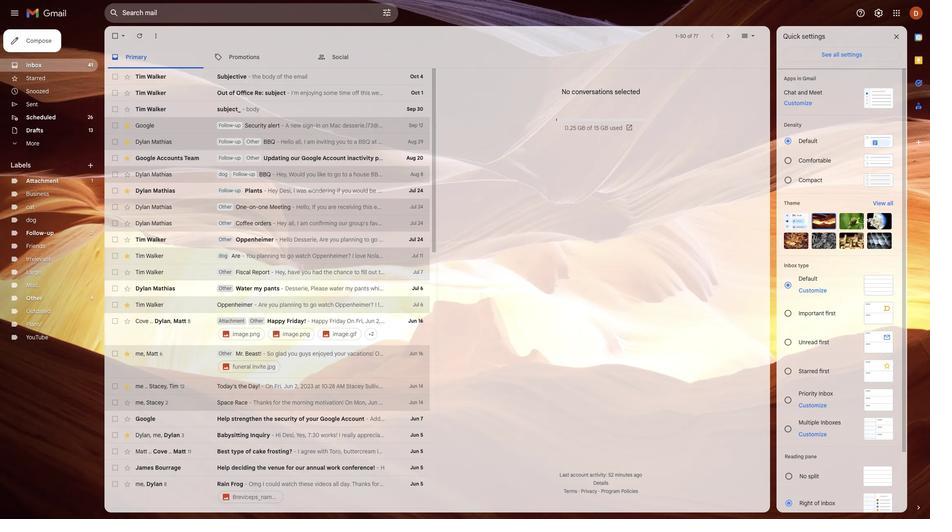 Task type: describe. For each thing, give the bounding box(es) containing it.
jun 16 for happy friday! -
[[408, 318, 423, 324]]

jul for are
[[412, 253, 418, 259]]

jun 14 for space race -
[[409, 400, 423, 406]]

used
[[610, 124, 623, 132]]

all for view
[[887, 200, 893, 207]]

jacob
[[482, 171, 498, 178]]

details
[[593, 481, 609, 487]]

mathias for bbq -
[[151, 138, 172, 146]]

me , dylan 8
[[136, 481, 167, 488]]

up inside follow-up security alert -
[[235, 122, 241, 129]]

display density element
[[784, 122, 893, 128]]

other fiscal report -
[[219, 269, 275, 276]]

1 for 1 50 of 77
[[675, 33, 677, 39]]

5 row from the top
[[104, 134, 430, 150]]

see all settings
[[822, 51, 862, 58]]

right
[[800, 500, 813, 508]]

starred for starred link
[[26, 75, 45, 82]]

24 for plants
[[417, 188, 423, 194]]

drafts
[[26, 127, 43, 134]]

tim for oct 4
[[136, 73, 146, 80]]

subject
[[265, 89, 286, 97]]

14 row from the top
[[104, 281, 430, 297]]

0.25
[[565, 124, 576, 132]]

plans!
[[26, 321, 42, 329]]

12 inside me .. stacey , tim 12
[[180, 384, 185, 390]]

frosting?
[[267, 449, 292, 456]]

dog link
[[26, 217, 36, 224]]

up down follow-up security alert -
[[235, 139, 241, 145]]

babysitting inquiry -
[[217, 432, 276, 440]]

of right 'out'
[[229, 89, 235, 97]]

other link
[[26, 295, 42, 302]]

follow- up follow-up plants -
[[233, 171, 250, 178]]

ago
[[634, 473, 642, 479]]

oct for oct 4
[[410, 73, 419, 80]]

stacey for ,
[[146, 399, 164, 407]]

first for unread first
[[819, 339, 829, 346]]

unread first
[[799, 339, 829, 346]]

unread
[[799, 339, 818, 346]]

attachment inside cell
[[219, 318, 245, 324]]

jun for babysitting inquiry
[[410, 433, 419, 439]]

drafts link
[[26, 127, 43, 134]]

oct 4
[[410, 73, 423, 80]]

2 vertical spatial inbox
[[819, 390, 833, 398]]

up inside follow-up plants -
[[235, 188, 241, 194]]

walker for jul 24
[[147, 236, 166, 244]]

help for help deciding the venue for our annual work conference! -
[[217, 465, 230, 472]]

jun 16 for other mr. beast! -
[[409, 351, 423, 357]]

reading
[[785, 454, 804, 460]]

email
[[294, 73, 308, 80]]

other left happy
[[250, 318, 263, 324]]

to up friday!
[[303, 302, 308, 309]]

no conversations selected main content
[[104, 26, 806, 520]]

bbq -
[[264, 138, 281, 146]]

2 · from the left
[[599, 489, 600, 495]]

me for ,
[[136, 383, 144, 390]]

row containing cove
[[104, 313, 430, 346]]

you
[[246, 253, 255, 260]]

other left updating
[[247, 155, 259, 161]]

snoozed
[[26, 88, 49, 95]]

2 inside me , stacey 2
[[166, 400, 168, 406]]

customize button for chat and meet
[[779, 98, 817, 108]]

2 default from the top
[[799, 275, 818, 283]]

google right the "your"
[[320, 416, 340, 423]]

tim for jul 24
[[136, 236, 146, 244]]

dog are - you planning to go watch oppenheimer? i love nolan films and it looks promising.
[[219, 253, 455, 260]]

type for best
[[231, 449, 244, 456]]

0 horizontal spatial are
[[232, 253, 240, 260]]

jun for help deciding the venue for our annual work conference!
[[410, 465, 419, 471]]

all for see
[[833, 51, 839, 58]]

jul 24 for plants
[[409, 188, 423, 194]]

tab list inside the no conversations selected main content
[[104, 46, 770, 69]]

cell for ,
[[217, 318, 389, 342]]

0 vertical spatial our
[[291, 155, 300, 162]]

14 for space race -
[[419, 400, 423, 406]]

nolan for dog are - you planning to go watch oppenheimer? i love nolan films and it looks promising.
[[367, 253, 382, 260]]

i for you
[[352, 253, 354, 260]]

other inside 'other one-on-one meeting -'
[[219, 204, 232, 210]]

follow- inside labels navigation
[[26, 230, 47, 237]]

jun 5 for babysitting inquiry
[[410, 433, 423, 439]]

17 row from the top
[[104, 346, 430, 379]]

0 vertical spatial 11
[[420, 253, 423, 259]]

promotions tab
[[208, 46, 311, 69]]

other inside the other mr. beast! -
[[219, 351, 232, 357]]

updating our google account inactivity policy
[[264, 155, 392, 162]]

starred for starred first
[[799, 368, 818, 375]]

office
[[236, 89, 253, 97]]

0 vertical spatial you
[[306, 171, 316, 178]]

to right you
[[280, 253, 286, 260]]

0.25 gb of 15 gb used
[[565, 124, 623, 132]]

planning for you
[[257, 253, 279, 260]]

of left "15"
[[587, 124, 592, 132]]

scheduled link
[[26, 114, 56, 121]]

other mr. beast! -
[[219, 351, 267, 358]]

irrelevant link
[[26, 256, 50, 263]]

inbox
[[821, 500, 835, 508]]

0 vertical spatial oppenheimer
[[236, 236, 274, 244]]

terms link
[[564, 489, 577, 495]]

and for dog are - you planning to go watch oppenheimer? i love nolan films and it looks promising.
[[397, 253, 407, 260]]

6 for walker
[[420, 302, 423, 308]]

social
[[332, 53, 349, 61]]

labels
[[11, 162, 31, 170]]

the left day!
[[238, 383, 247, 391]]

0 vertical spatial 12
[[419, 122, 423, 129]]

google accounts team
[[136, 155, 199, 162]]

promotions
[[229, 53, 260, 61]]

support image
[[856, 8, 866, 18]]

i for you
[[375, 302, 377, 309]]

2 tim walker from the top
[[136, 89, 166, 97]]

aug for bbq -
[[408, 139, 417, 145]]

more button
[[0, 137, 98, 150]]

quick settings element
[[783, 33, 825, 47]]

bbq for bbq -
[[264, 138, 275, 146]]

films for oppenheimer - are you planning to go watch oppenheimer? i love nolan films and it looks promising.
[[406, 302, 419, 309]]

sent link
[[26, 101, 38, 108]]

6 inside me , matt 6
[[160, 351, 163, 357]]

1 vertical spatial aug
[[407, 155, 416, 161]]

customize for multiple inboxes
[[799, 431, 827, 439]]

work
[[327, 465, 340, 472]]

18 row from the top
[[104, 379, 430, 395]]

follow- down follow-up security alert -
[[219, 139, 235, 145]]

tim walker for oct 4
[[136, 73, 166, 80]]

with
[[384, 171, 395, 178]]

inbox type element
[[784, 263, 893, 269]]

dylan mathias for bbq - hey, would you like to go to a house bbq with info.bourrage@gmail.com? best, jacob
[[136, 171, 172, 178]]

customize button for default
[[794, 286, 832, 296]]

google left accounts
[[136, 155, 155, 162]]

of left 77
[[687, 33, 692, 39]]

matt .. cove .. matt 11
[[136, 448, 191, 456]]

snoozed link
[[26, 88, 49, 95]]

1 image.png from the left
[[233, 331, 260, 338]]

account
[[570, 473, 589, 479]]

help for help strengthen the security of your google account -
[[217, 416, 230, 423]]

1 vertical spatial account
[[341, 416, 364, 423]]

scheduled
[[26, 114, 56, 121]]

deciding
[[231, 465, 255, 472]]

6 for mathias
[[420, 286, 423, 292]]

follow-up inside labels navigation
[[26, 230, 54, 237]]

activity:
[[590, 473, 607, 479]]

of left the cake
[[245, 449, 251, 456]]

cell for 6
[[217, 350, 389, 375]]

row containing dylan
[[104, 428, 430, 444]]

aug 8
[[411, 171, 423, 178]]

the for venue
[[257, 465, 266, 472]]

business
[[26, 191, 49, 198]]

1 gb from the left
[[578, 124, 585, 132]]

walker for jul 6
[[146, 302, 164, 309]]

other inside other oppenheimer -
[[219, 237, 232, 243]]

re:
[[255, 89, 264, 97]]

terms
[[564, 489, 577, 495]]

reading pane
[[785, 454, 817, 460]]

jun 7
[[410, 416, 423, 422]]

77
[[693, 33, 698, 39]]

my
[[254, 285, 262, 293]]

settings inside "button"
[[841, 51, 862, 58]]

cell for 8
[[217, 481, 389, 505]]

it for dog are - you planning to go watch oppenheimer? i love nolan films and it looks promising.
[[409, 253, 412, 260]]

outdated
[[26, 308, 51, 315]]

0 vertical spatial account
[[323, 155, 346, 162]]

selected
[[615, 88, 640, 96]]

me up matt .. cove .. matt 11 in the bottom of the page
[[153, 432, 161, 439]]

jun for best type of cake frosting?
[[410, 449, 419, 455]]

other inside other fiscal report -
[[219, 269, 232, 275]]

up up follow-up plants -
[[235, 155, 241, 161]]

babysitting
[[217, 432, 249, 440]]

race
[[235, 400, 248, 407]]

promising. for dog are - you planning to go watch oppenheimer? i love nolan films and it looks promising.
[[428, 253, 455, 260]]

row containing matt
[[104, 444, 806, 460]]

dylan mathias for other coffee orders -
[[136, 220, 172, 227]]

2 inside labels navigation
[[90, 230, 93, 236]]

your
[[306, 416, 319, 423]]

inbox link
[[26, 62, 42, 69]]

bbq - hey, would you like to go to a house bbq with info.bourrage@gmail.com? best, jacob
[[259, 171, 498, 178]]

walker for jul 11
[[146, 253, 164, 260]]

rain frog -
[[217, 481, 249, 489]]

tim walker for jul 6
[[136, 302, 164, 309]]

reading pane element
[[785, 454, 893, 460]]

split
[[808, 473, 819, 481]]

customize button for multiple inboxes
[[794, 430, 832, 440]]

dylan mathias for other one-on-one meeting -
[[136, 204, 172, 211]]

conversations
[[572, 88, 613, 96]]

mr.
[[236, 351, 244, 358]]

and inside chat and meet customize
[[798, 89, 808, 96]]

james
[[136, 465, 154, 472]]

first for starred first
[[819, 368, 830, 375]]

0 horizontal spatial settings
[[802, 33, 825, 41]]

1 vertical spatial oppenheimer
[[217, 302, 253, 309]]

looks for oppenheimer - are you planning to go watch oppenheimer? i love nolan films and it looks promising.
[[436, 302, 450, 309]]

12 row from the top
[[104, 248, 455, 264]]

invite.jpg
[[252, 364, 276, 371]]

4 5 from the top
[[420, 482, 423, 488]]

other down follow-up security alert -
[[247, 139, 259, 145]]

1 vertical spatial you
[[269, 302, 278, 309]]

other oppenheimer -
[[219, 236, 279, 244]]

15 row from the top
[[104, 297, 478, 313]]

google up like
[[301, 155, 321, 162]]

the for security
[[264, 416, 273, 423]]

follow- right team
[[219, 155, 235, 161]]

1 for 1
[[91, 178, 93, 184]]

customize inside chat and meet customize
[[784, 100, 812, 107]]

outdated link
[[26, 308, 51, 315]]

promising. for oppenheimer - are you planning to go watch oppenheimer? i love nolan films and it looks promising.
[[451, 302, 478, 309]]

policies
[[621, 489, 638, 495]]

jul 11
[[412, 253, 423, 259]]

3
[[182, 433, 184, 439]]

me for 2
[[136, 399, 144, 407]]

tim walker for jul 7
[[136, 269, 164, 276]]

1 · from the left
[[579, 489, 580, 495]]

2 row from the top
[[104, 85, 430, 101]]

density
[[784, 122, 802, 128]]

up up plants
[[249, 171, 255, 178]]

0 horizontal spatial cove
[[136, 318, 149, 325]]

breviceps_namaquensis.jpg
[[233, 494, 304, 502]]

5 for help deciding the venue for our annual work conference!
[[420, 465, 423, 471]]

water
[[236, 285, 252, 293]]

venue
[[268, 465, 285, 472]]

to left a
[[342, 171, 347, 178]]

4 jun 5 from the top
[[410, 482, 423, 488]]

privacy link
[[581, 489, 597, 495]]

space race -
[[217, 400, 253, 407]]

view all
[[873, 200, 893, 207]]

jun for help strengthen the security of your google account
[[410, 416, 419, 422]]

inactivity
[[347, 155, 374, 162]]

8 inside me , dylan 8
[[164, 482, 167, 488]]

minutes
[[615, 473, 633, 479]]

bourrage
[[155, 465, 181, 472]]

on
[[797, 449, 806, 456]]

sep for tim walker
[[407, 106, 416, 112]]

today's
[[217, 383, 237, 391]]

of right right
[[814, 500, 820, 508]]

no for no split
[[800, 473, 807, 481]]

customize button for priority inbox
[[794, 401, 832, 411]]

help deciding the venue for our annual work conference! -
[[217, 465, 381, 472]]

jun 5 for best type of cake frosting?
[[410, 449, 423, 455]]

5 for best type of cake frosting?
[[420, 449, 423, 455]]

social tab
[[311, 46, 414, 69]]



Task type: vqa. For each thing, say whether or not it's contained in the screenshot.


Task type: locate. For each thing, give the bounding box(es) containing it.
0 vertical spatial settings
[[802, 33, 825, 41]]

oct 1
[[411, 90, 423, 96]]

1 vertical spatial love
[[378, 302, 389, 309]]

large
[[26, 269, 41, 276]]

2 14 from the top
[[419, 400, 423, 406]]

friends
[[26, 243, 45, 250]]

in
[[797, 76, 802, 82]]

stacey down me .. stacey , tim 12 on the bottom left of page
[[146, 399, 164, 407]]

2 vertical spatial and
[[420, 302, 430, 309]]

body up subject
[[262, 73, 275, 80]]

0 horizontal spatial image.png
[[233, 331, 260, 338]]

up left plants
[[235, 188, 241, 194]]

1 vertical spatial 8
[[188, 319, 191, 325]]

the left security
[[264, 416, 273, 423]]

settings right see
[[841, 51, 862, 58]]

jun for today's the day!
[[409, 384, 417, 390]]

jun 5 for help deciding the venue for our annual work conference!
[[410, 465, 423, 471]]

cell containing mr. beast!
[[217, 350, 389, 375]]

0 vertical spatial first
[[826, 310, 836, 317]]

0 horizontal spatial body
[[246, 106, 259, 113]]

orders
[[255, 220, 271, 227]]

settings
[[802, 33, 825, 41], [841, 51, 862, 58]]

older image
[[724, 32, 733, 40]]

1 horizontal spatial starred
[[799, 368, 818, 375]]

default down the inbox type
[[799, 275, 818, 283]]

friends link
[[26, 243, 45, 250]]

other inside other coffee orders -
[[219, 220, 232, 227]]

4
[[420, 73, 423, 80], [90, 295, 93, 302]]

jul for one-on-one meeting
[[410, 204, 417, 210]]

space
[[217, 400, 233, 407]]

cell containing rain frog
[[217, 481, 389, 505]]

bbq left the hey,
[[259, 171, 271, 178]]

me for 8
[[136, 481, 144, 488]]

1 vertical spatial 12
[[180, 384, 185, 390]]

None checkbox
[[111, 32, 119, 40], [111, 73, 119, 81], [111, 105, 119, 113], [111, 138, 119, 146], [111, 154, 119, 162], [111, 171, 119, 179], [111, 203, 119, 211], [111, 220, 119, 228], [111, 236, 119, 244], [111, 252, 119, 260], [111, 318, 119, 326], [111, 350, 119, 358], [111, 448, 119, 456], [111, 464, 119, 473], [111, 32, 119, 40], [111, 73, 119, 81], [111, 105, 119, 113], [111, 138, 119, 146], [111, 154, 119, 162], [111, 171, 119, 179], [111, 203, 119, 211], [111, 220, 119, 228], [111, 236, 119, 244], [111, 252, 119, 260], [111, 318, 119, 326], [111, 350, 119, 358], [111, 448, 119, 456], [111, 464, 119, 473]]

None checkbox
[[111, 89, 119, 97], [111, 122, 119, 130], [111, 187, 119, 195], [111, 269, 119, 277], [111, 285, 119, 293], [111, 301, 119, 309], [111, 383, 119, 391], [111, 399, 119, 407], [111, 415, 119, 424], [111, 432, 119, 440], [111, 481, 119, 489], [111, 89, 119, 97], [111, 122, 119, 130], [111, 187, 119, 195], [111, 269, 119, 277], [111, 285, 119, 293], [111, 301, 119, 309], [111, 383, 119, 391], [111, 399, 119, 407], [111, 415, 119, 424], [111, 432, 119, 440], [111, 481, 119, 489]]

films left jul 11 at the left of page
[[384, 253, 396, 260]]

starred up "snoozed" link
[[26, 75, 45, 82]]

all inside see all settings "button"
[[833, 51, 839, 58]]

no left the conversations
[[562, 88, 570, 96]]

the left venue
[[257, 465, 266, 472]]

other left fiscal
[[219, 269, 232, 275]]

customize down chat
[[784, 100, 812, 107]]

dylan , me , dylan 3
[[136, 432, 184, 439]]

0 horizontal spatial 1
[[91, 178, 93, 184]]

5
[[420, 433, 423, 439], [420, 449, 423, 455], [420, 465, 423, 471], [420, 482, 423, 488]]

up inside labels navigation
[[47, 230, 54, 237]]

tim for jul 11
[[136, 253, 145, 260]]

advanced search options image
[[379, 4, 395, 21]]

.. up me , matt 6
[[150, 318, 153, 325]]

1 horizontal spatial 8
[[188, 319, 191, 325]]

customize button up important at the bottom right
[[794, 286, 832, 296]]

subject_
[[217, 106, 241, 113]]

follow- inside follow-up security alert -
[[219, 122, 235, 129]]

follow link to manage storage image
[[626, 124, 634, 132]]

planning for you
[[280, 302, 302, 309]]

4 row from the top
[[104, 118, 430, 134]]

important first
[[799, 310, 836, 317]]

14 for today's the day! -
[[419, 384, 423, 390]]

bbq down 'alert'
[[264, 138, 275, 146]]

films
[[384, 253, 396, 260], [406, 302, 419, 309]]

customize button down chat
[[779, 98, 817, 108]]

1 horizontal spatial image.png
[[283, 331, 310, 338]]

19 row from the top
[[104, 395, 430, 411]]

multiple
[[799, 419, 819, 427]]

funeral invite.jpg
[[233, 364, 276, 371]]

0 vertical spatial and
[[798, 89, 808, 96]]

1 horizontal spatial 4
[[420, 73, 423, 80]]

gmail image
[[26, 5, 71, 21]]

labels heading
[[11, 162, 87, 170]]

walker
[[147, 73, 166, 80], [147, 89, 166, 97], [147, 106, 166, 113], [147, 236, 166, 244], [146, 253, 164, 260], [146, 269, 164, 276], [146, 302, 164, 309]]

13 row from the top
[[104, 264, 430, 281]]

1 vertical spatial and
[[397, 253, 407, 260]]

details link
[[593, 481, 609, 487]]

no inside the no conversations selected main content
[[562, 88, 570, 96]]

go left a
[[334, 171, 341, 178]]

me , stacey 2
[[136, 399, 168, 407]]

view
[[873, 200, 886, 207]]

theme element
[[784, 200, 800, 208]]

aug down aug 20
[[411, 171, 419, 178]]

you left like
[[306, 171, 316, 178]]

1 horizontal spatial watch
[[318, 302, 334, 309]]

1 horizontal spatial tab list
[[907, 26, 930, 491]]

starred up priority
[[799, 368, 818, 375]]

watch
[[295, 253, 311, 260], [318, 302, 334, 309]]

for
[[286, 465, 294, 472]]

jul 24
[[409, 188, 423, 194], [410, 204, 423, 210], [410, 220, 423, 227], [409, 237, 423, 243]]

1 jun 14 from the top
[[409, 384, 423, 390]]

0 horizontal spatial looks
[[413, 253, 427, 260]]

are down my
[[258, 302, 267, 309]]

starred inside labels navigation
[[26, 75, 45, 82]]

1 horizontal spatial 11
[[420, 253, 423, 259]]

body up follow-up security alert -
[[246, 106, 259, 113]]

first up priority inbox
[[819, 368, 830, 375]]

and for oppenheimer - are you planning to go watch oppenheimer? i love nolan films and it looks promising.
[[420, 302, 430, 309]]

6 row from the top
[[104, 150, 430, 167]]

attachment
[[26, 178, 59, 185], [219, 318, 245, 324]]

are left you
[[232, 253, 240, 260]]

tab list containing primary
[[104, 46, 770, 69]]

2 cell from the top
[[217, 350, 389, 375]]

other left 'one-' at the top
[[219, 204, 232, 210]]

0 horizontal spatial 11
[[188, 449, 191, 455]]

main menu image
[[10, 8, 20, 18]]

oct up oct 1
[[410, 73, 419, 80]]

day!
[[248, 383, 260, 391]]

2 image.png from the left
[[283, 331, 310, 338]]

cove
[[136, 318, 149, 325], [153, 448, 167, 456]]

conference!
[[342, 465, 375, 472]]

cell containing happy friday!
[[217, 318, 389, 342]]

row
[[104, 69, 430, 85], [104, 85, 430, 101], [104, 101, 430, 118], [104, 118, 430, 134], [104, 134, 430, 150], [104, 150, 430, 167], [104, 167, 498, 183], [104, 183, 430, 199], [104, 199, 430, 215], [104, 215, 430, 232], [104, 232, 430, 248], [104, 248, 455, 264], [104, 264, 430, 281], [104, 281, 430, 297], [104, 297, 478, 313], [104, 313, 430, 346], [104, 346, 430, 379], [104, 379, 430, 395], [104, 395, 430, 411], [104, 411, 430, 428], [104, 428, 430, 444], [104, 444, 806, 460], [104, 460, 430, 477], [104, 477, 430, 509]]

0 vertical spatial jun 16
[[408, 318, 423, 324]]

4 inside row
[[420, 73, 423, 80]]

0 vertical spatial dog
[[219, 171, 227, 178]]

quick settings
[[783, 33, 825, 41]]

1 help from the top
[[217, 416, 230, 423]]

3 row from the top
[[104, 101, 430, 118]]

walker for jul 7
[[146, 269, 164, 276]]

to
[[327, 171, 333, 178], [342, 171, 347, 178], [280, 253, 286, 260], [303, 302, 308, 309]]

mathias for other coffee orders -
[[151, 220, 172, 227]]

other inside other water my pants -
[[219, 286, 232, 292]]

1 inside labels navigation
[[91, 178, 93, 184]]

mathias for other water my pants -
[[153, 285, 175, 293]]

bbq for bbq - hey, would you like to go to a house bbq with info.bourrage@gmail.com? best, jacob
[[259, 171, 271, 178]]

nolan for oppenheimer - are you planning to go watch oppenheimer? i love nolan films and it looks promising.
[[390, 302, 405, 309]]

1 vertical spatial promising.
[[451, 302, 478, 309]]

account right the "your"
[[341, 416, 364, 423]]

inquiry
[[250, 432, 270, 440]]

1 dylan mathias from the top
[[136, 138, 172, 146]]

0 vertical spatial 7
[[421, 269, 423, 275]]

1 tim walker from the top
[[136, 73, 166, 80]]

.. up bourrage
[[169, 448, 172, 456]]

customize for default
[[799, 287, 827, 295]]

1 14 from the top
[[419, 384, 423, 390]]

.. for cove
[[149, 448, 152, 456]]

gb
[[578, 124, 585, 132], [601, 124, 608, 132]]

info.bourrage@gmail.com?
[[396, 171, 467, 178]]

1 50 of 77
[[675, 33, 698, 39]]

16
[[418, 318, 423, 324], [419, 351, 423, 357]]

stacey
[[149, 383, 166, 390], [146, 399, 164, 407]]

0 horizontal spatial films
[[384, 253, 396, 260]]

1 vertical spatial 6
[[420, 302, 423, 308]]

0 horizontal spatial gb
[[578, 124, 585, 132]]

planning up "happy friday! -"
[[280, 302, 302, 309]]

tab list
[[907, 26, 930, 491], [104, 46, 770, 69]]

jul 24 for oppenheimer
[[409, 237, 423, 243]]

oppenheimer down water
[[217, 302, 253, 309]]

inbox for inbox type
[[784, 263, 797, 269]]

sep for google
[[409, 122, 418, 129]]

11 up jul 7
[[420, 253, 423, 259]]

1 vertical spatial oct
[[411, 90, 420, 96]]

2 horizontal spatial go
[[334, 171, 341, 178]]

3 jun 5 from the top
[[410, 465, 423, 471]]

0 vertical spatial 8
[[421, 171, 423, 178]]

cove up me , matt 6
[[136, 318, 149, 325]]

1 horizontal spatial cove
[[153, 448, 167, 456]]

bbq left with on the top of page
[[371, 171, 383, 178]]

1 5 from the top
[[420, 433, 423, 439]]

customize down multiple
[[799, 431, 827, 439]]

1 vertical spatial 7
[[421, 416, 423, 422]]

0 vertical spatial promising.
[[428, 253, 455, 260]]

tim for jul 7
[[136, 269, 145, 276]]

0 vertical spatial all
[[833, 51, 839, 58]]

of left the "your"
[[299, 416, 305, 423]]

search mail image
[[107, 6, 122, 20]]

6 dylan mathias from the top
[[136, 285, 175, 293]]

2 jun 14 from the top
[[409, 400, 423, 406]]

1 vertical spatial it
[[431, 302, 435, 309]]

all inside the view all button
[[887, 200, 893, 207]]

dog down 'cat' link
[[26, 217, 36, 224]]

oct for oct 1
[[411, 90, 420, 96]]

2 gb from the left
[[601, 124, 608, 132]]

jun
[[408, 318, 417, 324], [409, 351, 417, 357], [409, 384, 417, 390], [409, 400, 417, 406], [410, 416, 419, 422], [410, 433, 419, 439], [410, 449, 419, 455], [410, 465, 419, 471], [410, 482, 419, 488]]

7 row from the top
[[104, 167, 498, 183]]

9 row from the top
[[104, 199, 430, 215]]

tim for jul 6
[[136, 302, 145, 309]]

help strengthen the security of your google account -
[[217, 416, 370, 423]]

1 horizontal spatial films
[[406, 302, 419, 309]]

2 jun 5 from the top
[[410, 449, 423, 455]]

dog left you
[[219, 253, 227, 259]]

0 horizontal spatial starred
[[26, 75, 45, 82]]

more image
[[152, 32, 160, 40]]

1 vertical spatial 1
[[421, 90, 423, 96]]

1 vertical spatial starred
[[799, 368, 818, 375]]

me
[[136, 350, 144, 358], [136, 383, 144, 390], [136, 399, 144, 407], [153, 432, 161, 439], [136, 481, 144, 488]]

1 row from the top
[[104, 69, 430, 85]]

follow- up the friends
[[26, 230, 47, 237]]

0 horizontal spatial attachment
[[26, 178, 59, 185]]

0 vertical spatial stacey
[[149, 383, 166, 390]]

1 horizontal spatial are
[[258, 302, 267, 309]]

mathias
[[151, 138, 172, 146], [151, 171, 172, 178], [153, 187, 175, 195], [151, 204, 172, 211], [151, 220, 172, 227], [153, 285, 175, 293]]

0 horizontal spatial 4
[[90, 295, 93, 302]]

0 vertical spatial cell
[[217, 318, 389, 342]]

1 vertical spatial are
[[258, 302, 267, 309]]

0 horizontal spatial nolan
[[367, 253, 382, 260]]

dog inside dog are - you planning to go watch oppenheimer? i love nolan films and it looks promising.
[[219, 253, 227, 259]]

walker for oct 4
[[147, 73, 166, 80]]

8 row from the top
[[104, 183, 430, 199]]

1 horizontal spatial 12
[[419, 122, 423, 129]]

me up me .. stacey , tim 12 on the bottom left of page
[[136, 350, 144, 358]]

follow- inside follow-up plants -
[[219, 188, 235, 194]]

customize down priority inbox
[[799, 402, 827, 410]]

2 vertical spatial aug
[[411, 171, 419, 178]]

0 horizontal spatial 12
[[180, 384, 185, 390]]

attachment inside labels navigation
[[26, 178, 59, 185]]

image.png
[[233, 331, 260, 338], [283, 331, 310, 338]]

tim walker
[[136, 73, 166, 80], [136, 89, 166, 97], [136, 106, 166, 113], [136, 236, 166, 244], [136, 253, 164, 260], [136, 269, 164, 276], [136, 302, 164, 309]]

it for oppenheimer - are you planning to go watch oppenheimer? i love nolan films and it looks promising.
[[431, 302, 435, 309]]

1 horizontal spatial all
[[887, 200, 893, 207]]

fiscal
[[236, 269, 251, 276]]

no
[[562, 88, 570, 96], [800, 473, 807, 481]]

accounts
[[157, 155, 183, 162]]

· right terms 'link'
[[579, 489, 580, 495]]

0 vertical spatial 2
[[90, 230, 93, 236]]

0 vertical spatial cove
[[136, 318, 149, 325]]

image.png up the other mr. beast! -
[[233, 331, 260, 338]]

looks
[[413, 253, 427, 260], [436, 302, 450, 309]]

8 inside the cove .. dylan , matt 8
[[188, 319, 191, 325]]

like
[[317, 171, 326, 178]]

1 vertical spatial attachment
[[219, 318, 245, 324]]

team
[[184, 155, 199, 162]]

1 horizontal spatial go
[[310, 302, 317, 309]]

oppenheimer up you
[[236, 236, 274, 244]]

google up google accounts team
[[136, 122, 154, 129]]

22 row from the top
[[104, 444, 806, 460]]

sep left 30
[[407, 106, 416, 112]]

1 horizontal spatial body
[[262, 73, 275, 80]]

oppenheimer? for you
[[312, 253, 351, 260]]

one
[[258, 204, 268, 211]]

films for dog are - you planning to go watch oppenheimer? i love nolan films and it looks promising.
[[384, 253, 396, 260]]

10 row from the top
[[104, 215, 430, 232]]

0 vertical spatial type
[[798, 263, 809, 269]]

first for important first
[[826, 310, 836, 317]]

dog inside labels navigation
[[26, 217, 36, 224]]

me down me .. stacey , tim 12 on the bottom left of page
[[136, 399, 144, 407]]

0 vertical spatial go
[[334, 171, 341, 178]]

our right for
[[296, 465, 305, 472]]

21 row from the top
[[104, 428, 430, 444]]

1 7 from the top
[[421, 269, 423, 275]]

1 vertical spatial body
[[246, 106, 259, 113]]

3 5 from the top
[[420, 465, 423, 471]]

all
[[833, 51, 839, 58], [887, 200, 893, 207]]

aug
[[408, 139, 417, 145], [407, 155, 416, 161], [411, 171, 419, 178]]

jun 14 for today's the day! -
[[409, 384, 423, 390]]

me up me , stacey 2
[[136, 383, 144, 390]]

follow-up plants -
[[219, 187, 268, 195]]

starred link
[[26, 75, 45, 82]]

jun for space race
[[409, 400, 417, 406]]

23 row from the top
[[104, 460, 430, 477]]

aug for bbq - hey, would you like to go to a house bbq with info.bourrage@gmail.com? best, jacob
[[411, 171, 419, 178]]

last account activity: 52 minutes ago details terms · privacy · program policies
[[560, 473, 642, 495]]

12
[[419, 122, 423, 129], [180, 384, 185, 390]]

default up comfortable
[[799, 138, 818, 145]]

other water my pants -
[[219, 285, 285, 293]]

1 horizontal spatial you
[[306, 171, 316, 178]]

2 help from the top
[[217, 465, 230, 472]]

watch for you
[[295, 253, 311, 260]]

6 tim walker from the top
[[136, 269, 164, 276]]

1 horizontal spatial ·
[[599, 489, 600, 495]]

business link
[[26, 191, 49, 198]]

aug left 20
[[407, 155, 416, 161]]

alert
[[268, 122, 280, 129]]

pane
[[805, 454, 817, 460]]

refresh image
[[136, 32, 144, 40]]

google down me , stacey 2
[[136, 416, 155, 423]]

3 tim walker from the top
[[136, 106, 166, 113]]

settings image
[[874, 8, 884, 18]]

stacey up me , stacey 2
[[149, 383, 166, 390]]

1 vertical spatial go
[[287, 253, 294, 260]]

me for 6
[[136, 350, 144, 358]]

row containing james bourrage
[[104, 460, 430, 477]]

jul 7
[[413, 269, 423, 275]]

jul 6
[[412, 286, 423, 292], [413, 302, 423, 308]]

toggle split pane mode image
[[741, 32, 749, 40]]

up up irrelevant
[[47, 230, 54, 237]]

our
[[291, 155, 300, 162], [296, 465, 305, 472]]

first right the unread
[[819, 339, 829, 346]]

mathias for bbq - hey, would you like to go to a house bbq with info.bourrage@gmail.com? best, jacob
[[151, 171, 172, 178]]

0 horizontal spatial 8
[[164, 482, 167, 488]]

11 inside matt .. cove .. matt 11
[[188, 449, 191, 455]]

1 vertical spatial cell
[[217, 350, 389, 375]]

the
[[252, 73, 261, 80], [284, 73, 292, 80], [238, 383, 247, 391], [264, 416, 273, 423], [257, 465, 266, 472]]

no left split
[[800, 473, 807, 481]]

2 horizontal spatial 1
[[675, 33, 677, 39]]

follow-up link
[[26, 230, 54, 237]]

no for no conversations selected
[[562, 88, 570, 96]]

security
[[274, 416, 297, 423]]

plans! link
[[26, 321, 42, 329]]

inboxes
[[821, 419, 841, 427]]

dylan mathias for other water my pants -
[[136, 285, 175, 293]]

1 horizontal spatial looks
[[436, 302, 450, 309]]

subject_ - body
[[217, 106, 259, 113]]

other inside labels navigation
[[26, 295, 42, 302]]

stacey for ..
[[149, 383, 166, 390]]

5 tim walker from the top
[[136, 253, 164, 260]]

settings right quick
[[802, 33, 825, 41]]

1 horizontal spatial inbox
[[784, 263, 797, 269]]

the for body
[[252, 73, 261, 80]]

me , matt 6
[[136, 350, 163, 358]]

oppenheimer? for you
[[335, 302, 374, 309]]

24 for oppenheimer
[[417, 237, 423, 243]]

walker for sep 30
[[147, 106, 166, 113]]

jul 6 for dylan mathias
[[412, 286, 423, 292]]

attachment up business
[[26, 178, 59, 185]]

oct up 'sep 30'
[[411, 90, 420, 96]]

see
[[822, 51, 832, 58]]

love for dog are - you planning to go watch oppenheimer? i love nolan films and it looks promising.
[[355, 253, 366, 260]]

0 horizontal spatial you
[[269, 302, 278, 309]]

go
[[334, 171, 341, 178], [287, 253, 294, 260], [310, 302, 317, 309]]

0 horizontal spatial all
[[833, 51, 839, 58]]

.. up 'james'
[[149, 448, 152, 456]]

jun 14
[[409, 384, 423, 390], [409, 400, 423, 406]]

0 horizontal spatial no
[[562, 88, 570, 96]]

starred
[[26, 75, 45, 82], [799, 368, 818, 375]]

2 7 from the top
[[421, 416, 423, 422]]

29
[[418, 139, 423, 145]]

1 vertical spatial all
[[887, 200, 893, 207]]

.. for dylan
[[150, 318, 153, 325]]

labels navigation
[[0, 26, 104, 520]]

2 horizontal spatial inbox
[[819, 390, 833, 398]]

updating
[[264, 155, 289, 162]]

gb right the 0.25
[[578, 124, 585, 132]]

Search mail text field
[[122, 9, 359, 17]]

and left jul 11 at the left of page
[[397, 253, 407, 260]]

go for you
[[310, 302, 317, 309]]

0 horizontal spatial love
[[355, 253, 366, 260]]

chat
[[784, 89, 796, 96]]

2 dylan mathias from the top
[[136, 171, 172, 178]]

4 inside labels navigation
[[90, 295, 93, 302]]

1 vertical spatial looks
[[436, 302, 450, 309]]

0 horizontal spatial and
[[397, 253, 407, 260]]

24 for one-on-one meeting
[[418, 204, 423, 210]]

jul 24 for one-on-one meeting
[[410, 204, 423, 210]]

3 cell from the top
[[217, 481, 389, 505]]

mathias for other one-on-one meeting -
[[151, 204, 172, 211]]

1 vertical spatial type
[[231, 449, 244, 456]]

1 inside row
[[421, 90, 423, 96]]

0 vertical spatial love
[[355, 253, 366, 260]]

the left email
[[284, 73, 292, 80]]

attachment up mr.
[[219, 318, 245, 324]]

plants
[[245, 187, 262, 195]]

tim walker for jul 11
[[136, 253, 164, 260]]

image.png down friday!
[[283, 331, 310, 338]]

gb right "15"
[[601, 124, 608, 132]]

2 5 from the top
[[420, 449, 423, 455]]

dylan mathias for follow-up plants -
[[136, 187, 175, 195]]

1 horizontal spatial planning
[[280, 302, 302, 309]]

None search field
[[104, 3, 398, 23]]

.. up me , stacey 2
[[145, 383, 148, 390]]

1 vertical spatial settings
[[841, 51, 862, 58]]

first right important at the bottom right
[[826, 310, 836, 317]]

go for you
[[287, 253, 294, 260]]

of up subject
[[277, 73, 282, 80]]

cove .. dylan , matt 8
[[136, 318, 191, 325]]

7 for fiscal report
[[421, 269, 423, 275]]

1 vertical spatial jun 16
[[409, 351, 423, 357]]

go up "happy friday! -"
[[310, 302, 317, 309]]

me down 'james'
[[136, 481, 144, 488]]

1 horizontal spatial 2
[[166, 400, 168, 406]]

1 horizontal spatial settings
[[841, 51, 862, 58]]

0 horizontal spatial go
[[287, 253, 294, 260]]

1 jun 5 from the top
[[410, 433, 423, 439]]

4 dylan mathias from the top
[[136, 204, 172, 211]]

5 dylan mathias from the top
[[136, 220, 172, 227]]

row containing google accounts team
[[104, 150, 430, 167]]

customize button down multiple
[[794, 430, 832, 440]]

go right you
[[287, 253, 294, 260]]

jul for fiscal report
[[413, 269, 419, 275]]

primary tab
[[104, 46, 207, 69]]

3 dylan mathias from the top
[[136, 187, 175, 195]]

aug left 29
[[408, 139, 417, 145]]

google
[[136, 122, 154, 129], [136, 155, 155, 162], [301, 155, 321, 162], [136, 416, 155, 423], [320, 416, 340, 423]]

1 cell from the top
[[217, 318, 389, 342]]

customize for priority inbox
[[799, 402, 827, 410]]

the up out of office re: subject - at top
[[252, 73, 261, 80]]

.. for stacey
[[145, 383, 148, 390]]

to right like
[[327, 171, 333, 178]]

inbox inside labels navigation
[[26, 62, 42, 69]]

1 vertical spatial films
[[406, 302, 419, 309]]

last
[[560, 473, 569, 479]]

11 row from the top
[[104, 232, 430, 248]]

20 row from the top
[[104, 411, 430, 428]]

and right chat
[[798, 89, 808, 96]]

watch for you
[[318, 302, 334, 309]]

1 vertical spatial jul 6
[[413, 302, 423, 308]]

dog up follow-up plants -
[[219, 171, 227, 178]]

other left coffee
[[219, 220, 232, 227]]

0 vertical spatial sep
[[407, 106, 416, 112]]

1 horizontal spatial gb
[[601, 124, 608, 132]]

tim for sep 30
[[136, 106, 146, 113]]

52
[[608, 473, 614, 479]]

24 row from the top
[[104, 477, 430, 509]]

jul for oppenheimer
[[409, 237, 416, 243]]

1 default from the top
[[799, 138, 818, 145]]

0 vertical spatial no
[[562, 88, 570, 96]]

· down details
[[599, 489, 600, 495]]

mathias for follow-up plants -
[[153, 187, 175, 195]]

tim walker for sep 30
[[136, 106, 166, 113]]

cake
[[253, 449, 266, 456]]

planning
[[257, 253, 279, 260], [280, 302, 302, 309]]

41
[[88, 62, 93, 68]]

cell
[[217, 318, 389, 342], [217, 350, 389, 375], [217, 481, 389, 505]]

0 vertical spatial jul 6
[[412, 286, 423, 292]]

1 vertical spatial 2
[[166, 400, 168, 406]]

7 tim walker from the top
[[136, 302, 164, 309]]

0 vertical spatial attachment
[[26, 178, 59, 185]]

2 vertical spatial 6
[[160, 351, 163, 357]]

up down subject_ - body
[[235, 122, 241, 129]]

type inside row
[[231, 449, 244, 456]]

2
[[90, 230, 93, 236], [166, 400, 168, 406]]

other down misc. link at bottom left
[[26, 295, 42, 302]]

best,
[[468, 171, 481, 178]]

6
[[420, 286, 423, 292], [420, 302, 423, 308], [160, 351, 163, 357]]

looks for dog are - you planning to go watch oppenheimer? i love nolan films and it looks promising.
[[413, 253, 427, 260]]

0 vertical spatial default
[[799, 138, 818, 145]]

other down other coffee orders -
[[219, 237, 232, 243]]

inbox
[[26, 62, 42, 69], [784, 263, 797, 269], [819, 390, 833, 398]]

misc. link
[[26, 282, 40, 289]]

1 horizontal spatial love
[[378, 302, 389, 309]]

5 for babysitting inquiry
[[420, 433, 423, 439]]

4 tim walker from the top
[[136, 236, 166, 244]]

16 row from the top
[[104, 313, 430, 346]]

pants
[[264, 285, 280, 293]]

and down jul 7
[[420, 302, 430, 309]]

1 vertical spatial our
[[296, 465, 305, 472]]

0 vertical spatial oppenheimer?
[[312, 253, 351, 260]]



